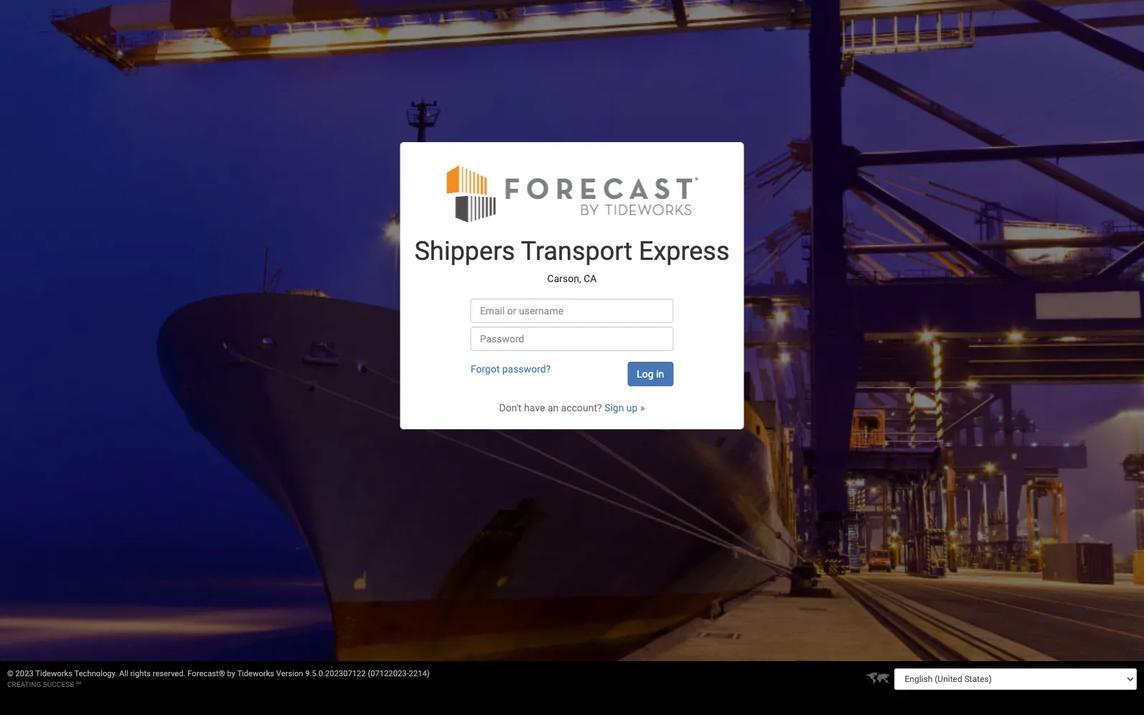 Task type: describe. For each thing, give the bounding box(es) containing it.
forgot password? log in
[[471, 364, 664, 380]]

log in button
[[628, 362, 674, 386]]

shippers
[[415, 236, 515, 267]]

account?
[[561, 402, 602, 414]]

password?
[[502, 364, 551, 375]]

2 tideworks from the left
[[237, 669, 274, 678]]

9.5.0.202307122
[[305, 669, 366, 678]]

log
[[637, 369, 654, 380]]

Email or username text field
[[471, 299, 674, 323]]

carson,
[[547, 273, 581, 284]]

express
[[639, 236, 730, 267]]

version
[[276, 669, 303, 678]]

sign
[[605, 402, 624, 414]]

don't have an account? sign up »
[[499, 402, 645, 414]]

forecast®
[[188, 669, 225, 678]]

2214)
[[409, 669, 430, 678]]

creating
[[7, 681, 41, 688]]

forgot password? link
[[471, 364, 551, 375]]

by
[[227, 669, 235, 678]]



Task type: vqa. For each thing, say whether or not it's contained in the screenshot.
LADING.
no



Task type: locate. For each thing, give the bounding box(es) containing it.
Password password field
[[471, 327, 674, 351]]

℠
[[76, 681, 81, 688]]

0 horizontal spatial tideworks
[[35, 669, 72, 678]]

have
[[524, 402, 545, 414]]

all
[[119, 669, 128, 678]]

don't
[[499, 402, 522, 414]]

forgot
[[471, 364, 500, 375]]

© 2023 tideworks technology. all rights reserved. forecast® by tideworks version 9.5.0.202307122 (07122023-2214) creating success ℠
[[7, 669, 430, 688]]

tideworks
[[35, 669, 72, 678], [237, 669, 274, 678]]

reserved.
[[153, 669, 186, 678]]

in
[[656, 369, 664, 380]]

forecast® by tideworks image
[[447, 164, 698, 224]]

an
[[548, 402, 559, 414]]

sign up » link
[[605, 402, 645, 414]]

»
[[640, 402, 645, 414]]

1 horizontal spatial tideworks
[[237, 669, 274, 678]]

2023
[[15, 669, 34, 678]]

transport
[[521, 236, 632, 267]]

tideworks right by
[[237, 669, 274, 678]]

shippers transport express carson, ca
[[415, 236, 730, 284]]

1 tideworks from the left
[[35, 669, 72, 678]]

tideworks up success
[[35, 669, 72, 678]]

success
[[43, 681, 74, 688]]

©
[[7, 669, 14, 678]]

(07122023-
[[368, 669, 409, 678]]

up
[[627, 402, 638, 414]]

technology.
[[74, 669, 117, 678]]

ca
[[584, 273, 597, 284]]

rights
[[130, 669, 151, 678]]



